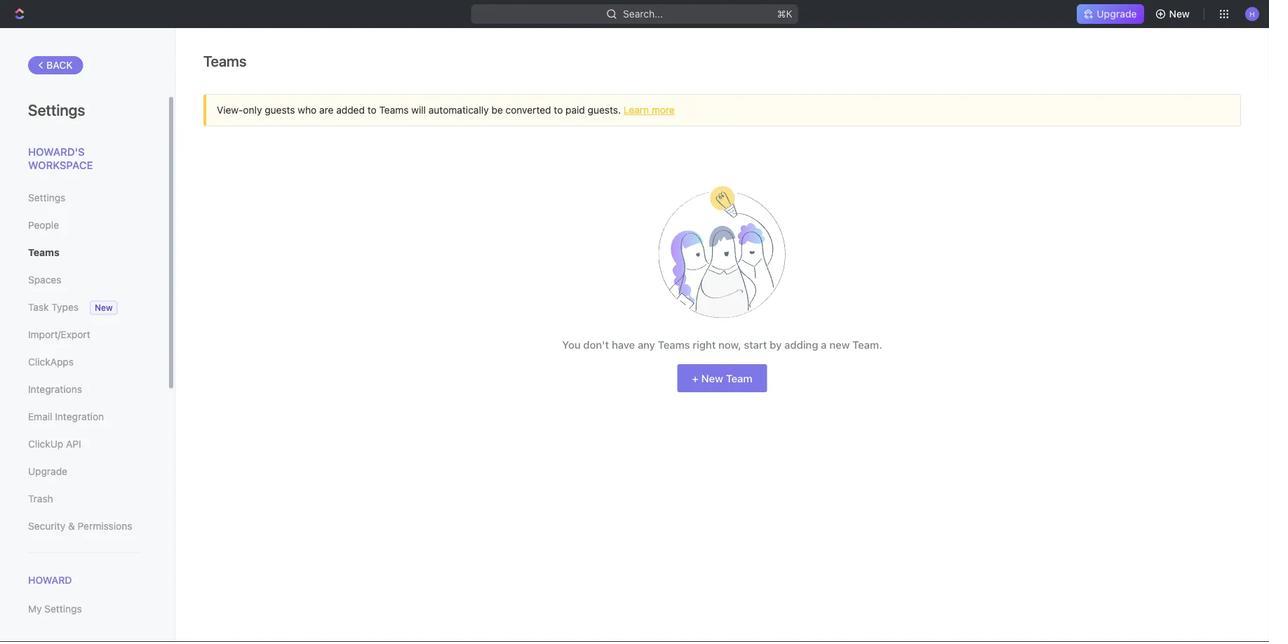 Task type: vqa. For each thing, say whether or not it's contained in the screenshot.
IMPORT/EXPORT
yes



Task type: locate. For each thing, give the bounding box(es) containing it.
new inside button
[[1169, 8, 1190, 20]]

email
[[28, 411, 52, 422]]

back
[[46, 59, 73, 71]]

clickup
[[28, 438, 63, 450]]

by
[[770, 339, 782, 351]]

0 horizontal spatial new
[[95, 303, 113, 313]]

you
[[562, 339, 581, 351]]

people
[[28, 219, 59, 231]]

settings
[[28, 100, 85, 119], [28, 192, 66, 203], [44, 603, 82, 615]]

1 vertical spatial upgrade
[[28, 466, 67, 477]]

teams
[[203, 52, 247, 70], [379, 104, 409, 116], [28, 247, 60, 258], [658, 339, 690, 351]]

0 vertical spatial new
[[1169, 8, 1190, 20]]

to left paid
[[554, 104, 563, 116]]

2 to from the left
[[554, 104, 563, 116]]

teams left will
[[379, 104, 409, 116]]

trash link
[[28, 487, 140, 511]]

you don't have any teams right now, start by adding a new team.
[[562, 339, 882, 351]]

2 vertical spatial settings
[[44, 603, 82, 615]]

teams link
[[28, 241, 140, 265]]

people link
[[28, 213, 140, 237]]

to right added
[[368, 104, 377, 116]]

start
[[744, 339, 767, 351]]

don't
[[583, 339, 609, 351]]

1 horizontal spatial new
[[701, 372, 723, 384]]

to
[[368, 104, 377, 116], [554, 104, 563, 116]]

teams down people
[[28, 247, 60, 258]]

now,
[[719, 339, 741, 351]]

1 vertical spatial new
[[95, 303, 113, 313]]

1 horizontal spatial to
[[554, 104, 563, 116]]

&
[[68, 520, 75, 532]]

howard's
[[28, 145, 85, 158]]

settings up the howard's
[[28, 100, 85, 119]]

upgrade link
[[1077, 4, 1144, 24], [28, 460, 140, 483]]

my
[[28, 603, 42, 615]]

upgrade link left new button
[[1077, 4, 1144, 24]]

my settings
[[28, 603, 82, 615]]

view-
[[217, 104, 243, 116]]

team.
[[853, 339, 882, 351]]

upgrade down clickup
[[28, 466, 67, 477]]

teams inside teams link
[[28, 247, 60, 258]]

2 horizontal spatial new
[[1169, 8, 1190, 20]]

my settings link
[[28, 597, 140, 621]]

upgrade left new button
[[1097, 8, 1137, 20]]

types
[[51, 301, 79, 313]]

h
[[1250, 10, 1255, 18]]

upgrade link down clickup api link in the bottom left of the page
[[28, 460, 140, 483]]

spaces link
[[28, 268, 140, 292]]

learn more link
[[624, 104, 675, 116]]

upgrade
[[1097, 8, 1137, 20], [28, 466, 67, 477]]

guests.
[[588, 104, 621, 116]]

who
[[298, 104, 317, 116]]

0 horizontal spatial upgrade
[[28, 466, 67, 477]]

be
[[492, 104, 503, 116]]

integration
[[55, 411, 104, 422]]

1 horizontal spatial upgrade
[[1097, 8, 1137, 20]]

2 vertical spatial new
[[701, 372, 723, 384]]

0 vertical spatial upgrade link
[[1077, 4, 1144, 24]]

security
[[28, 520, 65, 532]]

settings up people
[[28, 192, 66, 203]]

paid
[[566, 104, 585, 116]]

security & permissions link
[[28, 514, 140, 538]]

1 to from the left
[[368, 104, 377, 116]]

0 horizontal spatial to
[[368, 104, 377, 116]]

1 vertical spatial upgrade link
[[28, 460, 140, 483]]

new
[[830, 339, 850, 351]]

task
[[28, 301, 49, 313]]

new
[[1169, 8, 1190, 20], [95, 303, 113, 313], [701, 372, 723, 384]]

are
[[319, 104, 334, 116]]

guests
[[265, 104, 295, 116]]

a
[[821, 339, 827, 351]]

trash
[[28, 493, 53, 505]]

new inside settings element
[[95, 303, 113, 313]]

automatically
[[429, 104, 489, 116]]

import/export link
[[28, 323, 140, 347]]

settings right my
[[44, 603, 82, 615]]

teams up "view-"
[[203, 52, 247, 70]]



Task type: describe. For each thing, give the bounding box(es) containing it.
right
[[693, 339, 716, 351]]

back link
[[28, 56, 83, 74]]

security & permissions
[[28, 520, 132, 532]]

+ new team
[[692, 372, 753, 384]]

clickup api
[[28, 438, 81, 450]]

view-only guests who are added to teams will automatically be converted to paid guests. learn more
[[217, 104, 675, 116]]

clickapps
[[28, 356, 74, 368]]

only
[[243, 104, 262, 116]]

import/export
[[28, 329, 90, 340]]

settings element
[[0, 28, 175, 642]]

converted
[[506, 104, 551, 116]]

upgrade inside settings element
[[28, 466, 67, 477]]

more
[[652, 104, 675, 116]]

integrations link
[[28, 378, 140, 401]]

email integration link
[[28, 405, 140, 429]]

integrations
[[28, 383, 82, 395]]

howard's workspace
[[28, 145, 93, 171]]

permissions
[[78, 520, 132, 532]]

⌘k
[[777, 8, 793, 20]]

api
[[66, 438, 81, 450]]

settings link
[[28, 186, 140, 210]]

team
[[726, 372, 753, 384]]

added
[[336, 104, 365, 116]]

0 horizontal spatial upgrade link
[[28, 460, 140, 483]]

teams right any
[[658, 339, 690, 351]]

howard
[[28, 574, 72, 586]]

0 vertical spatial settings
[[28, 100, 85, 119]]

workspace
[[28, 159, 93, 171]]

adding
[[785, 339, 818, 351]]

spaces
[[28, 274, 61, 286]]

1 vertical spatial settings
[[28, 192, 66, 203]]

0 vertical spatial upgrade
[[1097, 8, 1137, 20]]

clickapps link
[[28, 350, 140, 374]]

new button
[[1150, 3, 1198, 25]]

learn
[[624, 104, 649, 116]]

have
[[612, 339, 635, 351]]

any
[[638, 339, 655, 351]]

search...
[[623, 8, 663, 20]]

clickup api link
[[28, 432, 140, 456]]

h button
[[1241, 3, 1264, 25]]

task types
[[28, 301, 79, 313]]

1 horizontal spatial upgrade link
[[1077, 4, 1144, 24]]

+
[[692, 372, 699, 384]]

will
[[411, 104, 426, 116]]

email integration
[[28, 411, 104, 422]]



